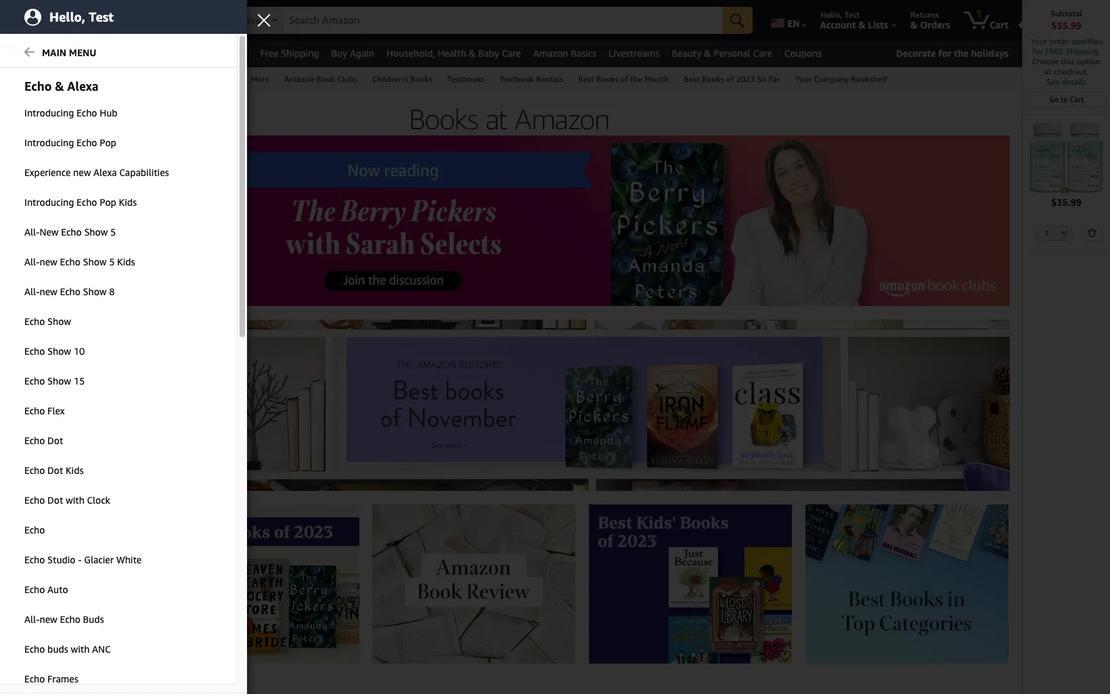 Task type: locate. For each thing, give the bounding box(es) containing it.
0 vertical spatial deals
[[88, 47, 112, 59]]

month for best books of the month
[[645, 74, 669, 84]]

1 vertical spatial so
[[92, 238, 102, 248]]

none submit inside books search field
[[723, 7, 753, 34]]

textbook down echo dot
[[19, 467, 51, 477]]

hello, right en
[[821, 9, 843, 20]]

textbook up books%20at%20amazon image at the top of the page
[[500, 74, 534, 84]]

1 dot from the top
[[47, 435, 63, 446]]

textbook rentals link down amazon basics 'link'
[[493, 68, 571, 89]]

0 vertical spatial $35.99
[[1052, 20, 1082, 31]]

month down livestreams 'link'
[[645, 74, 669, 84]]

0 horizontal spatial to
[[39, 190, 46, 199]]

0 horizontal spatial textbooks
[[12, 440, 56, 450]]

books inside 'link'
[[18, 74, 41, 84]]

test up menu
[[89, 9, 114, 24]]

0 horizontal spatial month
[[85, 226, 108, 236]]

groceries link
[[194, 44, 254, 63]]

3 all- from the top
[[24, 286, 40, 297]]

month
[[645, 74, 669, 84], [85, 226, 108, 236]]

5 for all-new echo show 5 kids
[[109, 256, 115, 268]]

your for your order qualifies for free shipping. choose this option at checkout. see details
[[1031, 36, 1048, 46]]

best books of the month link
[[571, 68, 677, 89], [19, 226, 108, 236]]

pop down alexa
[[100, 196, 116, 208]]

2 vertical spatial dot
[[47, 494, 63, 506]]

introducing for introducing echo hub
[[24, 107, 74, 119]]

new releases
[[12, 614, 72, 626]]

all- up celebrity
[[24, 226, 40, 238]]

hello, test left lists
[[821, 9, 860, 20]]

read with pride deals in books
[[19, 287, 76, 309]]

dot for with
[[47, 494, 63, 506]]

best books of 2023 so far link down personal
[[677, 68, 788, 89]]

children's down household,
[[373, 74, 408, 84]]

& right 'beauty'
[[705, 47, 712, 59]]

2 pop from the top
[[100, 196, 116, 208]]

2 days from the top
[[46, 650, 65, 661]]

& for account & lists
[[859, 19, 866, 30]]

0 horizontal spatial children's books link
[[19, 202, 80, 211]]

0 horizontal spatial your
[[795, 74, 812, 84]]

angeles
[[168, 9, 197, 20]]

echo
[[24, 79, 52, 93]]

amazon inside 'link'
[[534, 47, 569, 59]]

0 vertical spatial with
[[41, 287, 55, 297]]

echo auto
[[24, 584, 68, 595]]

introducing echo pop kids
[[24, 196, 137, 208]]

1 pop from the top
[[100, 137, 116, 148]]

0 horizontal spatial rentals
[[54, 467, 81, 477]]

advanced search
[[56, 74, 118, 84]]

1 left 'dropdown' image
[[1045, 228, 1050, 237]]

1 horizontal spatial so
[[758, 74, 767, 84]]

for left free
[[1033, 46, 1044, 56]]

rentals down amazon basics 'link'
[[536, 74, 564, 84]]

$35.99 up 'dropdown' image
[[1052, 196, 1082, 208]]

1 horizontal spatial 1
[[1045, 228, 1050, 237]]

new for experience new alexa capabilities
[[73, 167, 91, 178]]

1 vertical spatial to
[[1061, 95, 1069, 104]]

2 horizontal spatial book
[[317, 74, 335, 84]]

for right the decorate at the top of the page
[[939, 47, 952, 59]]

& left orders
[[911, 19, 918, 30]]

checkbox image
[[12, 590, 23, 601]]

echo dot kids link
[[0, 457, 237, 485]]

best sellers & more link
[[191, 68, 277, 89]]

1 last from the top
[[12, 633, 30, 645]]

delivering
[[104, 9, 141, 20]]

far inside best books of the month best books of 2023 so far celebrity picks books by black writers
[[104, 238, 116, 248]]

care right personal
[[753, 47, 773, 59]]

books
[[246, 16, 269, 26], [18, 74, 41, 84], [411, 74, 433, 84], [597, 74, 619, 84], [702, 74, 724, 84], [58, 138, 85, 148], [19, 177, 42, 187], [75, 190, 98, 199], [57, 202, 80, 211], [37, 226, 60, 236], [37, 238, 60, 248], [19, 263, 42, 272], [51, 299, 73, 309], [46, 320, 73, 330], [51, 371, 74, 381]]

0 vertical spatial textbook
[[500, 74, 534, 84]]

None submit
[[723, 7, 753, 34]]

0 horizontal spatial children's
[[19, 202, 55, 211]]

best inside "link"
[[579, 74, 594, 84]]

introducing echo pop
[[24, 137, 116, 148]]

1 vertical spatial 1
[[1045, 228, 1050, 237]]

to inside 'hispanic and latino stories books in spanish back to school books children's books'
[[39, 190, 46, 199]]

3 introducing from the top
[[24, 196, 74, 208]]

your
[[1031, 36, 1048, 46], [795, 74, 812, 84]]

echo studio - glacier white link
[[0, 546, 237, 574]]

deals up search on the left
[[88, 47, 112, 59]]

4 all- from the top
[[24, 614, 40, 625]]

2 vertical spatial the
[[71, 226, 83, 236]]

to left los
[[143, 9, 151, 20]]

0 vertical spatial your
[[1031, 36, 1048, 46]]

so inside navigation navigation
[[758, 74, 767, 84]]

your for your company bookshelf
[[795, 74, 812, 84]]

1 horizontal spatial the
[[631, 74, 643, 84]]

$35.99
[[1052, 20, 1082, 31], [1052, 196, 1082, 208]]

checkout.
[[1054, 66, 1089, 77]]

1 horizontal spatial best books of the month link
[[571, 68, 677, 89]]

new down checkbox icon in the bottom of the page
[[12, 614, 32, 626]]

rentals inside navigation navigation
[[536, 74, 564, 84]]

best for best sellers & more
[[198, 74, 214, 84]]

your inside your order qualifies for free shipping. choose this option at checkout. see details
[[1031, 36, 1048, 46]]

new inside experience new alexa capabilities link
[[73, 167, 91, 178]]

holiday deals
[[53, 47, 112, 59]]

best kids' books of 2023 image
[[589, 504, 793, 664]]

amazon image
[[12, 12, 78, 33]]

hello, test
[[49, 9, 114, 24], [821, 9, 860, 20]]

days up soon
[[46, 650, 65, 661]]

month down introducing echo pop kids
[[85, 226, 108, 236]]

1 vertical spatial 5
[[109, 256, 115, 268]]

of down livestreams 'link'
[[621, 74, 629, 84]]

new for all-new echo show 5 kids
[[40, 256, 57, 268]]

0 vertical spatial book
[[317, 74, 335, 84]]

all-new echo show 5 link
[[0, 218, 237, 247]]

best books of 2023 so far link down 'all-new echo show 5'
[[19, 238, 116, 248]]

all- for all-new echo show 5 kids
[[24, 256, 40, 268]]

new up celebrity picks link
[[40, 226, 59, 238]]

3 dot from the top
[[47, 494, 63, 506]]

introducing for introducing echo pop kids
[[24, 196, 74, 208]]

1 introducing from the top
[[24, 107, 74, 119]]

buy again link
[[325, 44, 381, 63]]

amazon down more in books
[[19, 347, 49, 356]]

0 vertical spatial pop
[[100, 137, 116, 148]]

books inside read with pride deals in books
[[51, 299, 73, 309]]

hello, test inside navigation navigation
[[821, 9, 860, 20]]

1 all- from the top
[[24, 226, 40, 238]]

5 down introducing echo pop kids link
[[110, 226, 116, 238]]

more down free
[[251, 74, 270, 84]]

order
[[1050, 36, 1070, 46]]

book inside the amazon books on twitter book club picks
[[19, 383, 37, 393]]

textbooks link
[[440, 68, 493, 89]]

0 vertical spatial textbook rentals
[[500, 74, 564, 84]]

1 horizontal spatial to
[[143, 9, 151, 20]]

1 vertical spatial dot
[[47, 465, 63, 476]]

books link
[[10, 68, 48, 89]]

new
[[73, 167, 91, 178], [40, 256, 57, 268], [40, 286, 57, 297], [40, 614, 57, 625]]

1 vertical spatial more
[[12, 320, 33, 330]]

1 horizontal spatial textbook rentals
[[500, 74, 564, 84]]

textbooks down household, health & baby care link
[[448, 74, 485, 84]]

holidays
[[972, 47, 1009, 59]]

1 vertical spatial textbooks
[[12, 440, 56, 450]]

picks down amazon books on twitter 'link'
[[59, 383, 78, 393]]

echo dot link
[[0, 427, 237, 455]]

1 vertical spatial far
[[104, 238, 116, 248]]

deals down read
[[19, 299, 40, 309]]

1 vertical spatial kindle
[[19, 527, 42, 536]]

1 vertical spatial with
[[66, 494, 85, 506]]

1 horizontal spatial textbook
[[500, 74, 534, 84]]

0 vertical spatial cart
[[990, 19, 1009, 30]]

1 up the holidays
[[977, 7, 983, 21]]

books inside search field
[[246, 16, 269, 26]]

rentals up echo dot with clock
[[54, 467, 81, 477]]

go
[[1050, 95, 1059, 104]]

month inside best books of the month best books of 2023 so far celebrity picks books by black writers
[[85, 226, 108, 236]]

to right "go"
[[1061, 95, 1069, 104]]

hello, up main menu
[[49, 9, 85, 24]]

0 horizontal spatial care
[[502, 47, 521, 59]]

kids down experience new alexa capabilities link
[[119, 196, 137, 208]]

0 horizontal spatial 2023
[[71, 238, 89, 248]]

textbook inside navigation navigation
[[500, 74, 534, 84]]

livestreams
[[609, 47, 660, 59]]

1 care from the left
[[502, 47, 521, 59]]

amazon for amazon book review blog
[[19, 347, 49, 356]]

introducing inside "link"
[[24, 107, 74, 119]]

delivering to los angeles 90005 update location
[[104, 9, 223, 30]]

1 vertical spatial days
[[46, 650, 65, 661]]

new inside the all-new echo show 8 link
[[40, 286, 57, 297]]

0 vertical spatial more
[[251, 74, 270, 84]]

deals inside read with pride deals in books
[[19, 299, 40, 309]]

1 vertical spatial your
[[795, 74, 812, 84]]

far down coupons link
[[769, 74, 781, 84]]

0 vertical spatial picks
[[53, 251, 73, 260]]

echo frames link
[[0, 665, 237, 694]]

1 horizontal spatial for
[[1033, 46, 1044, 56]]

all- for all-new echo buds
[[24, 614, 40, 625]]

1 horizontal spatial more
[[251, 74, 270, 84]]

1 horizontal spatial children's books link
[[365, 68, 440, 89]]

holiday
[[53, 47, 86, 59]]

0 vertical spatial kindle
[[12, 500, 39, 510]]

kids up echo dot with clock
[[66, 465, 84, 476]]

echo dot kids
[[24, 465, 84, 476]]

the inside best books of the month best books of 2023 so far celebrity picks books by black writers
[[71, 226, 83, 236]]

dropdown image
[[1062, 230, 1069, 235]]

the for best books of the month best books of 2023 so far celebrity picks books by black writers
[[71, 226, 83, 236]]

textbook rentals link down echo dot
[[19, 467, 81, 477]]

pop
[[100, 137, 116, 148], [100, 196, 116, 208]]

hello, test up menu
[[49, 9, 114, 24]]

more inside navigation navigation
[[251, 74, 270, 84]]

echo dot with clock link
[[0, 486, 237, 515]]

eligible
[[91, 590, 123, 601]]

1 vertical spatial textbook
[[19, 467, 51, 477]]

all-new echo buds
[[24, 614, 104, 625]]

0 vertical spatial best books of the month link
[[571, 68, 677, 89]]

0 vertical spatial children's
[[373, 74, 408, 84]]

the left the holidays
[[955, 47, 969, 59]]

& for beauty & personal care
[[705, 47, 712, 59]]

& left the audible
[[42, 500, 48, 510]]

show inside 'link'
[[47, 375, 71, 387]]

1 horizontal spatial 2023
[[736, 74, 756, 84]]

0 horizontal spatial so
[[92, 238, 102, 248]]

children's down back
[[19, 202, 55, 211]]

with up deals in books link
[[41, 287, 55, 297]]

to for go to cart
[[1061, 95, 1069, 104]]

new
[[40, 226, 59, 238], [45, 408, 61, 417], [12, 614, 32, 626]]

to inside delivering to los angeles 90005 update location
[[143, 9, 151, 20]]

1
[[977, 7, 983, 21], [1045, 228, 1050, 237]]

far up all-new echo show 5 kids
[[104, 238, 116, 248]]

0 vertical spatial last
[[12, 633, 30, 645]]

1 vertical spatial the
[[631, 74, 643, 84]]

in down read with pride link
[[42, 299, 48, 309]]

of for best books of the month best books of 2023 so far celebrity picks books by black writers
[[62, 226, 69, 236]]

0 vertical spatial dot
[[47, 435, 63, 446]]

with left anc
[[71, 643, 90, 655]]

new inside all-new echo show 5 kids link
[[40, 256, 57, 268]]

1 horizontal spatial deals
[[88, 47, 112, 59]]

pop up stories
[[100, 137, 116, 148]]

hello, inside navigation navigation
[[821, 9, 843, 20]]

all- for all-new echo show 5
[[24, 226, 40, 238]]

& left lists
[[859, 19, 866, 30]]

books%20at%20amazon image
[[227, 99, 796, 135]]

2 dot from the top
[[47, 465, 63, 476]]

free shipping link
[[254, 44, 325, 63]]

$35.99 down subtotal
[[1052, 20, 1082, 31]]

textbooks up echo dot kids
[[12, 440, 56, 450]]

cart down details
[[1071, 95, 1085, 104]]

picks up black
[[53, 251, 73, 260]]

all- for all-new echo show 8
[[24, 286, 40, 297]]

1 horizontal spatial test
[[845, 9, 860, 20]]

with left "clock"
[[66, 494, 85, 506]]

book left club
[[19, 383, 37, 393]]

to down books in spanish link
[[39, 190, 46, 199]]

with inside "echo buds with anc" link
[[71, 643, 90, 655]]

test left lists
[[845, 9, 860, 20]]

textbook rentals down echo dot
[[19, 467, 81, 477]]

more down deals in books link
[[12, 320, 33, 330]]

all- left by
[[24, 256, 40, 268]]

textbook rentals down amazon basics 'link'
[[500, 74, 564, 84]]

Search Amazon text field
[[283, 7, 723, 33]]

2023 down 'all-new echo show 5'
[[71, 238, 89, 248]]

all- up deals in books link
[[24, 286, 40, 297]]

qualifies
[[1072, 36, 1103, 46]]

1 vertical spatial rentals
[[54, 467, 81, 477]]

best for best books of 2023 so far
[[684, 74, 700, 84]]

book club picks link
[[19, 383, 78, 393]]

kindle up kindle ebooks "link"
[[12, 500, 39, 510]]

kindle for kindle ebooks
[[19, 527, 42, 536]]

0 vertical spatial month
[[645, 74, 669, 84]]

kindle ebooks link
[[19, 527, 71, 536]]

1 vertical spatial textbook rentals link
[[19, 467, 81, 477]]

sellers
[[216, 74, 240, 84]]

1 vertical spatial pop
[[100, 196, 116, 208]]

best books of the month link down livestreams 'link'
[[571, 68, 677, 89]]

0 horizontal spatial hello, test
[[49, 9, 114, 24]]

menu
[[69, 47, 96, 58]]

0 horizontal spatial for
[[939, 47, 952, 59]]

0 horizontal spatial book
[[19, 383, 37, 393]]

0 horizontal spatial textbook rentals link
[[19, 467, 81, 477]]

book inside the amazon book clubs link
[[317, 74, 335, 84]]

1 vertical spatial month
[[85, 226, 108, 236]]

kindle left ebooks
[[19, 527, 42, 536]]

echo inside 'link'
[[24, 375, 45, 387]]

1 horizontal spatial your
[[1031, 36, 1048, 46]]

household, health & baby care
[[387, 47, 521, 59]]

kids down all-new echo show 5 link
[[117, 256, 135, 268]]

hispanic and latino stories books in spanish back to school books children's books
[[19, 165, 118, 211]]

in down deals in books link
[[36, 320, 44, 330]]

2 all- from the top
[[24, 256, 40, 268]]

2023 down personal
[[736, 74, 756, 84]]

& for echo & alexa
[[55, 79, 64, 93]]

0 vertical spatial new
[[40, 226, 59, 238]]

0 vertical spatial children's books link
[[365, 68, 440, 89]]

90005
[[199, 9, 223, 20]]

prime reading eligible link
[[12, 588, 123, 603]]

new right a
[[45, 408, 61, 417]]

0 vertical spatial days
[[46, 633, 65, 645]]

so
[[758, 74, 767, 84], [92, 238, 102, 248]]

amazon book review blog link
[[19, 347, 117, 356]]

cart up the holidays
[[990, 19, 1009, 30]]

0 horizontal spatial more
[[12, 320, 33, 330]]

of up celebrity picks link
[[62, 226, 69, 236]]

1 horizontal spatial best books of 2023 so far link
[[677, 68, 788, 89]]

test inside hello, test link
[[89, 9, 114, 24]]

your down coupons link
[[795, 74, 812, 84]]

0 horizontal spatial deals
[[19, 299, 40, 309]]

all-
[[24, 226, 40, 238], [24, 256, 40, 268], [24, 286, 40, 297], [24, 614, 40, 625]]

introducing down books in spanish link
[[24, 196, 74, 208]]

frames
[[47, 673, 78, 685]]

2 introducing from the top
[[24, 137, 74, 148]]

last left 30
[[12, 633, 30, 645]]

book left "10"
[[51, 347, 70, 356]]

0 horizontal spatial test
[[89, 9, 114, 24]]

echo show 10
[[24, 345, 85, 357]]

dot down start a new series "link"
[[47, 435, 63, 446]]

book for review
[[51, 347, 70, 356]]

0 vertical spatial textbooks
[[448, 74, 485, 84]]

the down livestreams 'link'
[[631, 74, 643, 84]]

0 vertical spatial textbook rentals link
[[493, 68, 571, 89]]

5 right writers
[[109, 256, 115, 268]]

0 horizontal spatial cart
[[990, 19, 1009, 30]]

your left order
[[1031, 36, 1048, 46]]

1 horizontal spatial book
[[51, 347, 70, 356]]

experience new alexa capabilities link
[[0, 158, 237, 187]]

book
[[317, 74, 335, 84], [51, 347, 70, 356], [19, 383, 37, 393]]

Books search field
[[239, 7, 753, 35]]

amazon left the basics on the right of the page
[[534, 47, 569, 59]]

in up 'back to school books' 'link'
[[44, 177, 50, 187]]

1 vertical spatial introducing
[[24, 137, 74, 148]]

1 horizontal spatial care
[[753, 47, 773, 59]]

the down introducing echo pop kids
[[71, 226, 83, 236]]

2 vertical spatial with
[[71, 643, 90, 655]]

month inside navigation navigation
[[645, 74, 669, 84]]

1 horizontal spatial far
[[769, 74, 781, 84]]

1 vertical spatial 2023
[[71, 238, 89, 248]]

2 vertical spatial introducing
[[24, 196, 74, 208]]

care
[[502, 47, 521, 59], [753, 47, 773, 59]]

advanced search link
[[48, 68, 126, 89]]

best books of the month link inside navigation navigation
[[571, 68, 677, 89]]

& right sellers
[[243, 74, 249, 84]]

1 vertical spatial children's
[[19, 202, 55, 211]]

textbook rentals
[[500, 74, 564, 84], [19, 467, 81, 477]]

0 vertical spatial rentals
[[536, 74, 564, 84]]

0 vertical spatial so
[[758, 74, 767, 84]]

0 vertical spatial to
[[143, 9, 151, 20]]

echo show 15 link
[[0, 367, 237, 396]]

amazon basics link
[[527, 44, 603, 63]]

0 vertical spatial 1
[[977, 7, 983, 21]]

introducing down echo
[[24, 107, 74, 119]]

of
[[621, 74, 629, 84], [727, 74, 734, 84], [62, 226, 69, 236], [62, 238, 69, 248]]

amazon up club
[[19, 371, 49, 381]]

to
[[143, 9, 151, 20], [1061, 95, 1069, 104], [39, 190, 46, 199]]

2 horizontal spatial to
[[1061, 95, 1069, 104]]

start a new series
[[19, 408, 87, 417]]

new inside the all-new echo buds link
[[40, 614, 57, 625]]

glacier
[[84, 554, 114, 566]]

dot down echo dot
[[47, 465, 63, 476]]

latino
[[68, 165, 90, 175]]

all- up 30
[[24, 614, 40, 625]]

with inside echo dot with clock link
[[66, 494, 85, 506]]

1 vertical spatial picks
[[59, 383, 78, 393]]

last left '90'
[[12, 650, 30, 661]]

navigation navigation
[[0, 0, 1111, 694]]

dot down echo dot kids
[[47, 494, 63, 506]]

prime
[[26, 590, 52, 601]]

care right the baby
[[502, 47, 521, 59]]

echo flex link
[[0, 397, 237, 425]]

this
[[1062, 56, 1075, 66]]

so down beauty & personal care link
[[758, 74, 767, 84]]

amazon book review image
[[373, 504, 576, 664]]

again
[[350, 47, 375, 59]]

so up all-new echo show 5 kids
[[92, 238, 102, 248]]

8
[[109, 286, 115, 297]]

all-new echo show 5 kids link
[[0, 248, 237, 276]]

pop for introducing echo pop kids
[[100, 196, 116, 208]]

best books of the month best books of 2023 so far celebrity picks books by black writers
[[19, 226, 116, 272]]

introducing echo pop kids link
[[0, 188, 237, 217]]

details
[[1063, 77, 1087, 87]]

choose
[[1033, 56, 1060, 66]]

5
[[110, 226, 116, 238], [109, 256, 115, 268]]

soon
[[48, 666, 70, 677]]

1 horizontal spatial month
[[645, 74, 669, 84]]

1 horizontal spatial textbook rentals link
[[493, 68, 571, 89]]

book left the clubs
[[317, 74, 335, 84]]

1 vertical spatial deals
[[19, 299, 40, 309]]

account & lists
[[821, 19, 889, 30]]

amazon down shipping
[[284, 74, 314, 84]]

with
[[41, 287, 55, 297], [66, 494, 85, 506], [71, 643, 90, 655]]

& inside returns & orders
[[911, 19, 918, 30]]

echo show
[[24, 316, 71, 327]]

echo dot with clock
[[24, 494, 110, 506]]



Task type: vqa. For each thing, say whether or not it's contained in the screenshot.
Echo within "link"
yes



Task type: describe. For each thing, give the bounding box(es) containing it.
echo show 15
[[24, 375, 85, 387]]

kindle for kindle & audible
[[12, 500, 39, 510]]

2 vertical spatial kids
[[66, 465, 84, 476]]

30
[[32, 633, 43, 645]]

0 vertical spatial the
[[955, 47, 969, 59]]

best books of november image
[[156, 320, 1011, 491]]

now reading. bright young women with sarah selects. join the discussion. image
[[156, 135, 1011, 306]]

shipping
[[281, 47, 319, 59]]

returns & orders
[[911, 9, 951, 30]]

1 days from the top
[[46, 633, 65, 645]]

new for all-new echo show 8
[[40, 286, 57, 297]]

0 vertical spatial kids
[[119, 196, 137, 208]]

books inside the amazon books on twitter book club picks
[[51, 371, 74, 381]]

introducing for introducing echo pop
[[24, 137, 74, 148]]

beauty & personal care link
[[666, 44, 779, 63]]

your company bookshelf
[[795, 74, 888, 84]]

delete image
[[1088, 228, 1098, 237]]

1 vertical spatial textbook rentals
[[19, 467, 81, 477]]

of for best books of 2023 so far
[[727, 74, 734, 84]]

coupons
[[785, 47, 822, 59]]

kindle ebooks
[[19, 527, 71, 536]]

echo buds with anc link
[[0, 635, 237, 664]]

white
[[116, 554, 142, 566]]

echo studio - glacier white
[[24, 554, 142, 566]]

all button
[[7, 41, 47, 67]]

textbook rentals inside navigation navigation
[[500, 74, 564, 84]]

studio
[[47, 554, 75, 566]]

holiday deals link
[[47, 44, 118, 63]]

option
[[1077, 56, 1102, 66]]

so inside best books of the month best books of 2023 so far celebrity picks books by black writers
[[92, 238, 102, 248]]

book for clubs
[[317, 74, 335, 84]]

with for dot
[[66, 494, 85, 506]]

clock
[[87, 494, 110, 506]]

1 vertical spatial best books of 2023 so far link
[[19, 238, 116, 248]]

school
[[48, 190, 73, 199]]

back
[[19, 190, 37, 199]]

update
[[104, 19, 136, 30]]

auto
[[47, 584, 68, 595]]

the for best books of the month
[[631, 74, 643, 84]]

to for delivering to los angeles 90005 update location
[[143, 9, 151, 20]]

los
[[153, 9, 165, 20]]

livestreams link
[[603, 44, 666, 63]]

coq10 600mg softgels | high absorption coq10 ubiquinol supplement | reduced form enhanced with vitamin e &amp; omega 3 6 9 | antioxidant powerhouse good for health | 120 softgels image
[[1030, 121, 1104, 195]]

2 vertical spatial new
[[12, 614, 32, 626]]

see details link
[[1030, 77, 1104, 87]]

prime reading eligible
[[26, 590, 123, 601]]

baby
[[479, 47, 500, 59]]

read
[[19, 287, 38, 297]]

new for all-new echo buds
[[40, 614, 57, 625]]

best books of 2023 image
[[156, 504, 359, 664]]

textbooks inside navigation navigation
[[448, 74, 485, 84]]

all-new echo buds link
[[0, 606, 237, 634]]

personal
[[714, 47, 751, 59]]

2 care from the left
[[753, 47, 773, 59]]

of down 'all-new echo show 5'
[[62, 238, 69, 248]]

pop for introducing echo pop
[[100, 137, 116, 148]]

0 vertical spatial best books of 2023 so far link
[[677, 68, 788, 89]]

5 for all-new echo show 5
[[110, 226, 116, 238]]

0 horizontal spatial hello,
[[49, 9, 85, 24]]

best books in top categories image
[[806, 504, 1009, 664]]

books inside "link"
[[597, 74, 619, 84]]

all-new echo show 5 kids
[[24, 256, 135, 268]]

location
[[139, 19, 175, 30]]

anc
[[92, 643, 111, 655]]

1 vertical spatial new
[[45, 408, 61, 417]]

last 30 days link
[[12, 633, 65, 645]]

far inside navigation navigation
[[769, 74, 781, 84]]

best books of 2023 so far
[[684, 74, 781, 84]]

1 vertical spatial kids
[[117, 256, 135, 268]]

hispanic
[[19, 165, 50, 175]]

with for buds
[[71, 643, 90, 655]]

2023 inside navigation navigation
[[736, 74, 756, 84]]

children's books
[[373, 74, 433, 84]]

your order qualifies for free shipping. choose this option at checkout. see details
[[1031, 36, 1103, 87]]

1 vertical spatial children's books link
[[19, 202, 80, 211]]

amazon for amazon basics
[[534, 47, 569, 59]]

test inside navigation navigation
[[845, 9, 860, 20]]

deals inside 'holiday deals' link
[[88, 47, 112, 59]]

$35.99 inside subtotal $35.99
[[1052, 20, 1082, 31]]

month for best books of the month best books of 2023 so far celebrity picks books by black writers
[[85, 226, 108, 236]]

back to school books link
[[19, 190, 98, 199]]

audible
[[50, 500, 82, 510]]

company
[[814, 74, 849, 84]]

household, health & baby care link
[[381, 44, 527, 63]]

best for best books of the month
[[579, 74, 594, 84]]

capabilities
[[119, 167, 169, 178]]

amazon book review blog
[[19, 347, 117, 356]]

series
[[64, 408, 87, 417]]

decorate
[[897, 47, 937, 59]]

health
[[438, 47, 467, 59]]

1 vertical spatial best books of the month link
[[19, 226, 108, 236]]

picks inside the amazon books on twitter book club picks
[[59, 383, 78, 393]]

-
[[78, 554, 82, 566]]

clubs
[[337, 74, 358, 84]]

account
[[821, 19, 857, 30]]

returns
[[911, 9, 939, 20]]

subtotal
[[1051, 8, 1083, 18]]

ebooks
[[44, 527, 71, 536]]

introducing echo hub
[[24, 107, 118, 119]]

go to cart link
[[1028, 93, 1107, 106]]

of for best books of the month
[[621, 74, 629, 84]]

best books of the month
[[579, 74, 669, 84]]

best sellers & more
[[198, 74, 270, 84]]

search
[[94, 74, 118, 84]]

2023 inside best books of the month best books of 2023 so far celebrity picks books by black writers
[[71, 238, 89, 248]]

pride
[[57, 287, 76, 297]]

dot for kids
[[47, 465, 63, 476]]

hello, test link
[[0, 0, 247, 34]]

writers
[[77, 263, 102, 272]]

review
[[72, 347, 98, 356]]

1 vertical spatial $35.99
[[1052, 196, 1082, 208]]

0 horizontal spatial 1
[[977, 7, 983, 21]]

main menu link
[[0, 39, 237, 68]]

on
[[76, 371, 85, 381]]

all-new echo show 8 link
[[0, 278, 237, 306]]

all
[[28, 48, 41, 59]]

& for returns & orders
[[911, 19, 918, 30]]

basics
[[571, 47, 597, 59]]

popular
[[12, 138, 45, 148]]

0 horizontal spatial textbook
[[19, 467, 51, 477]]

in inside 'hispanic and latino stories books in spanish back to school books children's books'
[[44, 177, 50, 187]]

picks inside best books of the month best books of 2023 so far celebrity picks books by black writers
[[53, 251, 73, 260]]

en
[[788, 18, 800, 29]]

groceries
[[200, 47, 239, 59]]

amazon for amazon book clubs
[[284, 74, 314, 84]]

free
[[1046, 46, 1064, 56]]

releases
[[34, 614, 72, 626]]

& for kindle & audible
[[42, 500, 48, 510]]

start
[[19, 408, 36, 417]]

amazon inside the amazon books on twitter book club picks
[[19, 371, 49, 381]]

in right popular on the top of page
[[47, 138, 55, 148]]

2 last from the top
[[12, 650, 30, 661]]

1 vertical spatial cart
[[1071, 95, 1085, 104]]

by
[[44, 263, 52, 272]]

club
[[40, 383, 56, 393]]

& left the baby
[[469, 47, 476, 59]]

echo buds with anc
[[24, 643, 111, 655]]

decorate for the holidays link
[[891, 45, 1015, 62]]

in inside read with pride deals in books
[[42, 299, 48, 309]]

with inside read with pride deals in books
[[41, 287, 55, 297]]

for inside your order qualifies for free shipping. choose this option at checkout. see details
[[1033, 46, 1044, 56]]

children's inside navigation navigation
[[373, 74, 408, 84]]

children's inside 'hispanic and latino stories books in spanish back to school books children's books'
[[19, 202, 55, 211]]

books by black writers link
[[19, 263, 102, 272]]

buds
[[47, 643, 68, 655]]



